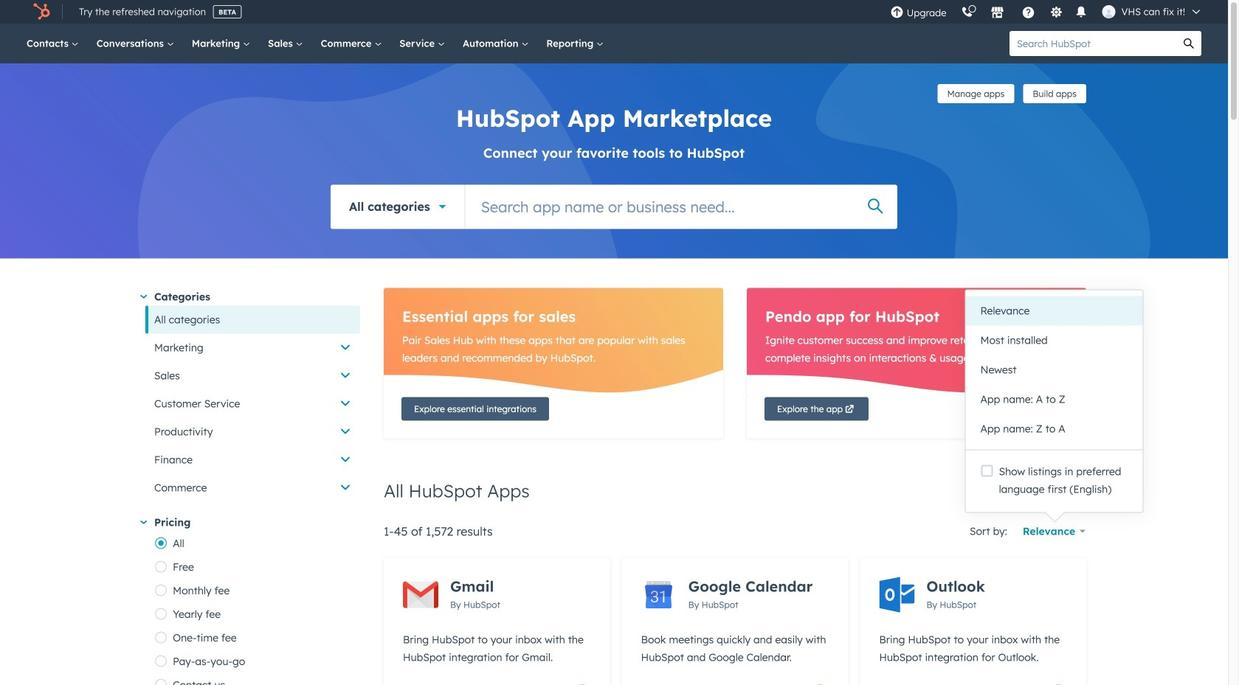 Task type: describe. For each thing, give the bounding box(es) containing it.
Search app name or business need... search field
[[466, 185, 898, 229]]

Search HubSpot search field
[[1010, 31, 1177, 56]]



Task type: locate. For each thing, give the bounding box(es) containing it.
menu
[[884, 0, 1211, 24]]

caret image
[[140, 521, 147, 525]]

terry turtle image
[[1103, 5, 1116, 18]]

pricing group
[[154, 532, 360, 686]]

list box
[[966, 291, 1143, 450]]

marketplaces image
[[991, 7, 1005, 20]]

caret image
[[140, 295, 147, 299]]



Task type: vqa. For each thing, say whether or not it's contained in the screenshot.
the leftmost on
no



